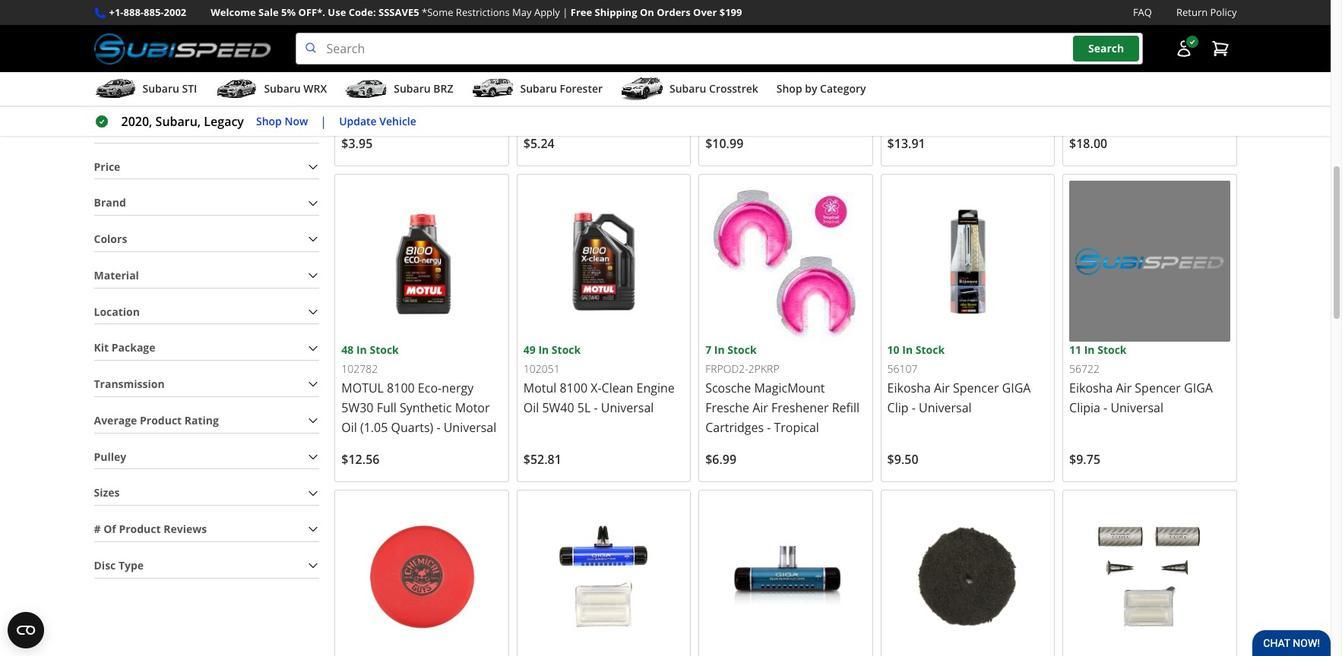 Task type: describe. For each thing, give the bounding box(es) containing it.
tg701a-
[[1070, 46, 1111, 61]]

in right 2 on the top
[[533, 27, 543, 41]]

disc type
[[94, 559, 144, 573]]

motor inside motul 8100 x-clean 5w30 full synthetic motor oil (1.05 quarts) - universal
[[966, 84, 1001, 101]]

show more
[[115, 114, 172, 128]]

air inside scosche magicmount fresche air freshener refill cartridges (pine) - universal
[[571, 84, 587, 101]]

in for fumoto 3/8in id x 3ft vinyl hose - universal
[[357, 27, 367, 41]]

2 horizontal spatial eikosha air spencer giga clip - universal image
[[888, 181, 1049, 342]]

102051
[[524, 362, 560, 376]]

89
[[307, 25, 320, 40]]

in for motul 8100 x-clean engine oil 5w40 5l - universal
[[539, 343, 549, 357]]

colors button
[[94, 228, 320, 251]]

subaru for subaru sti
[[143, 81, 179, 96]]

7 in stock frpod2-2pkrp scosche magicmount fresche air freshener refill cartridges - tropical
[[706, 343, 860, 436]]

49
[[524, 343, 536, 357]]

888-
[[124, 5, 144, 19]]

clean inside 49 in stock 102051 motul 8100 x-clean engine oil 5w40 5l - universal
[[602, 380, 634, 397]]

wrx/sti
[[1178, 64, 1225, 81]]

8100 inside motul 8100 x-clean 5w30 full synthetic motor oil (1.05 quarts) - universal
[[933, 64, 961, 81]]

free
[[571, 5, 592, 19]]

stock down apply
[[546, 27, 575, 41]]

cartridges inside 7 in stock frpod2-2pkrp scosche magicmount fresche air freshener refill cartridges - tropical
[[706, 420, 764, 436]]

chemical guys honeydew snow foam auto wash cleanser image
[[706, 0, 867, 26]]

show more button
[[94, 113, 172, 130]]

subaru wrx button
[[215, 75, 327, 106]]

motul
[[524, 380, 557, 397]]

freshener inside 7 in stock frpod2-2pkrp scosche magicmount fresche air freshener refill cartridges - tropical
[[772, 400, 829, 417]]

stock for fumoto 3/8in id x 3ft vinyl hose - universal
[[370, 27, 399, 41]]

wrx
[[304, 81, 327, 96]]

show
[[115, 114, 142, 128]]

11 for 11 in stock 56722 eikosha air spencer giga clipia - universal
[[1070, 343, 1082, 357]]

(1.05 inside 48 in stock 102782 motul 8100 eco-nergy 5w30 full synthetic motor oil (1.05 quarts) - universal
[[360, 420, 388, 436]]

eco-
[[418, 380, 442, 397]]

2 in stock
[[524, 27, 575, 41]]

in for eikosha air spencer giga clip - universal
[[903, 343, 913, 357]]

chemical guys bucket lid cap red w/black printed logo universal image
[[342, 497, 502, 657]]

return policy link
[[1177, 5, 1237, 21]]

8100 for motul 8100 x-clean engine oil 5w40 5l - universal
[[560, 380, 588, 397]]

36
[[888, 27, 900, 41]]

colors
[[94, 232, 127, 246]]

update vehicle
[[339, 114, 417, 128]]

8100 for motul 8100 eco-nergy 5w30 full synthetic motor oil (1.05 quarts) - universal
[[387, 380, 415, 397]]

location button
[[94, 301, 320, 324]]

location
[[94, 305, 140, 319]]

73
[[307, 55, 320, 69]]

shop for shop by category
[[777, 81, 803, 96]]

$9.75
[[1070, 451, 1101, 468]]

synthetic inside 48 in stock 102782 motul 8100 eco-nergy 5w30 full synthetic motor oil (1.05 quarts) - universal
[[400, 400, 452, 417]]

quarts) inside motul 8100 x-clean 5w30 full synthetic motor oil (1.05 quarts) - universal
[[919, 104, 961, 120]]

use
[[328, 5, 346, 19]]

forester
[[560, 81, 603, 96]]

kit package button
[[94, 337, 320, 360]]

material
[[94, 268, 139, 283]]

- inside 10 in stock 56107 eikosha air spencer giga clip - universal
[[912, 400, 916, 417]]

motul inside motul 8100 x-clean 5w30 full synthetic motor oil (1.05 quarts) - universal
[[888, 64, 930, 81]]

average
[[94, 413, 137, 428]]

2pkrp
[[749, 362, 780, 376]]

- inside 7 in stock frpod2-2pkrp scosche magicmount fresche air freshener refill cartridges - tropical
[[767, 420, 771, 436]]

hose
[[350, 46, 378, 61]]

a subaru wrx thumbnail image image
[[215, 78, 258, 100]]

may
[[513, 5, 532, 19]]

shop by category button
[[777, 75, 866, 106]]

- inside motul 8100 x-clean 5w30 full synthetic motor oil (1.05 quarts) - universal
[[964, 104, 968, 120]]

foam
[[740, 84, 771, 101]]

orders
[[657, 5, 691, 19]]

5w40
[[542, 400, 575, 417]]

#
[[94, 522, 101, 537]]

fumoto 3/8in id x 3ft vinyl hose - universal image
[[342, 0, 502, 26]]

11 in stock 56722 eikosha air spencer giga clipia - universal
[[1070, 343, 1213, 417]]

restrictions
[[456, 5, 510, 19]]

cleanser
[[706, 104, 755, 120]]

2002
[[164, 5, 186, 19]]

5w30 inside 48 in stock 102782 motul 8100 eco-nergy 5w30 full synthetic motor oil (1.05 quarts) - universal
[[342, 400, 374, 417]]

subaru crosstrek
[[670, 81, 759, 96]]

universal inside 10 in stock 56107 eikosha air spencer giga clip - universal
[[919, 400, 972, 417]]

2
[[524, 27, 530, 41]]

legacy
[[204, 113, 244, 130]]

subaru wrx
[[264, 81, 327, 96]]

now
[[285, 114, 308, 128]]

f-
[[342, 46, 350, 61]]

cartridges inside scosche magicmount fresche air freshener refill cartridges (pine) - universal
[[524, 104, 582, 120]]

yokohama
[[1153, 84, 1222, 101]]

0 vertical spatial |
[[563, 5, 568, 19]]

tomei sun shade wrx/sti minatomirai yokohama - universal image
[[1070, 0, 1231, 26]]

giga for eikosha air spencer giga clip - universal
[[1003, 380, 1031, 397]]

air inside 11 in stock 56722 eikosha air spencer giga clipia - universal
[[1117, 380, 1132, 397]]

stock right 36
[[916, 27, 945, 41]]

fresche inside 7 in stock frpod2-2pkrp scosche magicmount fresche air freshener refill cartridges - tropical
[[706, 400, 750, 417]]

$12.56
[[342, 451, 380, 468]]

magicmount inside scosche magicmount fresche air freshener refill cartridges (pine) - universal
[[573, 64, 643, 81]]

a subaru sti thumbnail image image
[[94, 78, 136, 100]]

vinyl
[[465, 64, 492, 81]]

0 horizontal spatial eikosha air spencer giga clip - universal image
[[524, 497, 684, 657]]

oil inside 48 in stock 102782 motul 8100 eco-nergy 5w30 full synthetic motor oil (1.05 quarts) - universal
[[342, 420, 357, 436]]

0 vertical spatial product
[[140, 413, 182, 428]]

over
[[693, 5, 717, 19]]

reviews
[[164, 522, 207, 537]]

sun
[[1108, 64, 1133, 81]]

1 horizontal spatial eikosha air spencer giga clip - universal image
[[706, 497, 867, 657]]

subaru crosstrek button
[[621, 75, 759, 106]]

subaru for subaru forester
[[520, 81, 557, 96]]

Shirts button
[[94, 57, 106, 69]]

price button
[[94, 155, 320, 179]]

welcome
[[211, 5, 256, 19]]

48
[[342, 343, 354, 357]]

air inside 7 in stock frpod2-2pkrp scosche magicmount fresche air freshener refill cartridges - tropical
[[753, 400, 769, 417]]

full inside motul 8100 x-clean 5w30 full synthetic motor oil (1.05 quarts) - universal
[[888, 84, 908, 101]]

clipia
[[1070, 400, 1101, 417]]

shade
[[1136, 64, 1175, 81]]

subaru for subaru wrx
[[264, 81, 301, 96]]

11 for 11 in stock
[[706, 27, 718, 41]]

pulley
[[94, 450, 126, 464]]

air inside 10 in stock 56107 eikosha air spencer giga clip - universal
[[935, 380, 950, 397]]

$9.50
[[888, 451, 919, 468]]

refill inside scosche magicmount fresche air freshener refill cartridges (pine) - universal
[[650, 84, 678, 101]]

x
[[436, 64, 443, 81]]

The Garage button
[[94, 86, 106, 98]]

by
[[805, 81, 818, 96]]

- inside scosche magicmount fresche air freshener refill cartridges (pine) - universal
[[620, 104, 624, 120]]

price
[[94, 159, 120, 174]]

nergy
[[442, 380, 474, 397]]

shop now
[[256, 114, 308, 128]]

- inside 45 in stock f-hose fumoto 3/8in id x 3ft vinyl hose - universal
[[374, 84, 378, 101]]

welcome sale 5% off*. use code: sssave5
[[211, 5, 419, 19]]

10
[[888, 343, 900, 357]]

transmission button
[[94, 373, 320, 397]]

69
[[307, 84, 320, 99]]

sti
[[182, 81, 197, 96]]

spencer for eikosha air spencer giga clipia - universal
[[1135, 380, 1182, 397]]

shop by category
[[777, 81, 866, 96]]

universal inside 49 in stock 102051 motul 8100 x-clean engine oil 5w40 5l - universal
[[601, 400, 654, 417]]



Task type: locate. For each thing, give the bounding box(es) containing it.
in for scosche magicmount fresche air freshener refill cartridges - tropical
[[715, 343, 725, 357]]

-
[[374, 84, 378, 101], [1225, 84, 1229, 101], [620, 104, 624, 120], [964, 104, 968, 120], [594, 400, 598, 417], [912, 400, 916, 417], [1104, 400, 1108, 417], [437, 420, 441, 436], [767, 420, 771, 436]]

product left rating
[[140, 413, 182, 428]]

eikosha for clip
[[888, 380, 931, 397]]

11
[[706, 27, 718, 41], [1070, 343, 1082, 357]]

oil inside motul 8100 x-clean 5w30 full synthetic motor oil (1.05 quarts) - universal
[[1004, 84, 1020, 101]]

- inside 11 in stock 56722 eikosha air spencer giga clipia - universal
[[1104, 400, 1108, 417]]

in down the $199
[[721, 27, 731, 41]]

(1.05 inside motul 8100 x-clean 5w30 full synthetic motor oil (1.05 quarts) - universal
[[888, 104, 915, 120]]

full up $13.91
[[888, 84, 908, 101]]

1 vertical spatial quarts)
[[391, 420, 434, 436]]

1 vertical spatial shop
[[256, 114, 282, 128]]

1 giga from the left
[[1003, 380, 1031, 397]]

stock up frpod2- at the right bottom
[[728, 343, 757, 357]]

stock inside 7 in stock frpod2-2pkrp scosche magicmount fresche air freshener refill cartridges - tropical
[[728, 343, 757, 357]]

motor
[[966, 84, 1001, 101], [455, 400, 490, 417]]

8100 inside 48 in stock 102782 motul 8100 eco-nergy 5w30 full synthetic motor oil (1.05 quarts) - universal
[[387, 380, 415, 397]]

snow
[[706, 84, 737, 101]]

shirts
[[112, 55, 140, 70]]

885-
[[144, 5, 164, 19]]

1 horizontal spatial freshener
[[772, 400, 829, 417]]

button image
[[1175, 40, 1193, 58]]

0 horizontal spatial 8100
[[387, 380, 415, 397]]

0 horizontal spatial giga
[[1003, 380, 1031, 397]]

1 horizontal spatial spencer
[[1135, 380, 1182, 397]]

stock down the $199
[[734, 27, 763, 41]]

0 vertical spatial magicmount
[[573, 64, 643, 81]]

0 vertical spatial clean
[[975, 64, 1007, 81]]

stock inside 45 in stock f-hose fumoto 3/8in id x 3ft vinyl hose - universal
[[370, 27, 399, 41]]

eikosha down 56107
[[888, 380, 931, 397]]

0 horizontal spatial spencer
[[953, 380, 999, 397]]

0 horizontal spatial oil
[[342, 420, 357, 436]]

1 horizontal spatial |
[[563, 5, 568, 19]]

wash
[[805, 84, 836, 101]]

product right of
[[119, 522, 161, 537]]

subispeed logo image
[[94, 33, 271, 65]]

scosche up subaru forester
[[524, 64, 569, 81]]

0 horizontal spatial |
[[320, 113, 327, 130]]

subaru sti
[[143, 81, 197, 96]]

synthetic up $13.91
[[911, 84, 963, 101]]

eikosha inside 11 in stock 56722 eikosha air spencer giga clipia - universal
[[1070, 380, 1113, 397]]

45 in stock f-hose fumoto 3/8in id x 3ft vinyl hose - universal
[[342, 27, 492, 101]]

universal inside motul 8100 x-clean 5w30 full synthetic motor oil (1.05 quarts) - universal
[[971, 104, 1024, 120]]

pulley button
[[94, 446, 320, 469]]

+1-888-885-2002
[[109, 5, 186, 19]]

stock for eikosha air spencer giga clipia - universal
[[1098, 343, 1127, 357]]

motul inside 48 in stock 102782 motul 8100 eco-nergy 5w30 full synthetic motor oil (1.05 quarts) - universal
[[342, 380, 384, 397]]

cartridges up $6.99
[[706, 420, 764, 436]]

0 horizontal spatial (1.05
[[360, 420, 388, 436]]

subaru left forester
[[520, 81, 557, 96]]

eikosha down 56722
[[1070, 380, 1113, 397]]

1 horizontal spatial motul
[[888, 64, 930, 81]]

0 horizontal spatial scosche
[[524, 64, 569, 81]]

2 vertical spatial oil
[[342, 420, 357, 436]]

quarts) inside 48 in stock 102782 motul 8100 eco-nergy 5w30 full synthetic motor oil (1.05 quarts) - universal
[[391, 420, 434, 436]]

1 horizontal spatial motor
[[966, 84, 1001, 101]]

quarts) down eco-
[[391, 420, 434, 436]]

x- inside 49 in stock 102051 motul 8100 x-clean engine oil 5w40 5l - universal
[[591, 380, 602, 397]]

shipping
[[595, 5, 638, 19]]

1 subaru from the left
[[143, 81, 179, 96]]

update vehicle button
[[339, 113, 417, 130]]

subaru brz
[[394, 81, 454, 96]]

- inside 49 in stock 102051 motul 8100 x-clean engine oil 5w40 5l - universal
[[594, 400, 598, 417]]

disc type button
[[94, 555, 320, 578]]

spencer inside 10 in stock 56107 eikosha air spencer giga clip - universal
[[953, 380, 999, 397]]

universal inside 48 in stock 102782 motul 8100 eco-nergy 5w30 full synthetic motor oil (1.05 quarts) - universal
[[444, 420, 497, 436]]

in for eikosha air spencer giga clipia - universal
[[1085, 343, 1095, 357]]

1 horizontal spatial 5w30
[[1010, 64, 1042, 81]]

2 subaru from the left
[[264, 81, 301, 96]]

sizes button
[[94, 482, 320, 506]]

0 vertical spatial synthetic
[[911, 84, 963, 101]]

0 horizontal spatial full
[[377, 400, 397, 417]]

in up 56722
[[1085, 343, 1095, 357]]

full down 102782
[[377, 400, 397, 417]]

1 vertical spatial eikosha air spencer giga clipia - universal image
[[1070, 497, 1231, 657]]

- inside 48 in stock 102782 motul 8100 eco-nergy 5w30 full synthetic motor oil (1.05 quarts) - universal
[[437, 420, 441, 436]]

1 vertical spatial 11
[[1070, 343, 1082, 357]]

5 subaru from the left
[[670, 81, 707, 96]]

magicmount down '2pkrp'
[[755, 380, 825, 397]]

1 vertical spatial freshener
[[772, 400, 829, 417]]

chemical guys black optics microfiber black polishing pad 5.5" - universal image
[[888, 497, 1049, 657]]

scosche inside 7 in stock frpod2-2pkrp scosche magicmount fresche air freshener refill cartridges - tropical
[[706, 380, 751, 397]]

0 horizontal spatial x-
[[591, 380, 602, 397]]

1 vertical spatial (1.05
[[360, 420, 388, 436]]

0 vertical spatial (1.05
[[888, 104, 915, 120]]

5l
[[578, 400, 591, 417]]

stock up 102051
[[552, 343, 581, 357]]

0 vertical spatial eikosha air spencer giga clipia - universal image
[[1070, 181, 1231, 342]]

| right 172
[[320, 113, 327, 130]]

0 vertical spatial scosche
[[524, 64, 569, 81]]

in for motul 8100 eco-nergy 5w30 full synthetic motor oil (1.05 quarts) - universal
[[357, 343, 367, 357]]

x- inside motul 8100 x-clean 5w30 full synthetic motor oil (1.05 quarts) - universal
[[964, 64, 975, 81]]

1 vertical spatial clean
[[602, 380, 634, 397]]

2 eikosha from the left
[[1070, 380, 1113, 397]]

universal
[[381, 84, 434, 101], [627, 104, 680, 120], [971, 104, 1024, 120], [1070, 104, 1123, 120], [601, 400, 654, 417], [919, 400, 972, 417], [1111, 400, 1164, 417], [444, 420, 497, 436]]

1 horizontal spatial quarts)
[[919, 104, 961, 120]]

4 subaru from the left
[[520, 81, 557, 96]]

in inside 49 in stock 102051 motul 8100 x-clean engine oil 5w40 5l - universal
[[539, 343, 549, 357]]

1 horizontal spatial magicmount
[[755, 380, 825, 397]]

clean down motul 8100 x-clean 5w30 full synthetic motor oil (1.05 quarts) - universal image
[[975, 64, 1007, 81]]

subaru for subaru brz
[[394, 81, 431, 96]]

oil inside 49 in stock 102051 motul 8100 x-clean engine oil 5w40 5l - universal
[[524, 400, 539, 417]]

$199
[[720, 5, 742, 19]]

0 vertical spatial quarts)
[[919, 104, 961, 120]]

1 vertical spatial motor
[[455, 400, 490, 417]]

0 vertical spatial 11
[[706, 27, 718, 41]]

1 horizontal spatial cartridges
[[706, 420, 764, 436]]

cartridges
[[524, 104, 582, 120], [706, 420, 764, 436]]

scosche down frpod2- at the right bottom
[[706, 380, 751, 397]]

freshener inside scosche magicmount fresche air freshener refill cartridges (pine) - universal
[[590, 84, 647, 101]]

subaru sti button
[[94, 75, 197, 106]]

1 vertical spatial x-
[[591, 380, 602, 397]]

freshener up (pine)
[[590, 84, 647, 101]]

subaru
[[143, 81, 179, 96], [264, 81, 301, 96], [394, 81, 431, 96], [520, 81, 557, 96], [670, 81, 707, 96]]

1 horizontal spatial full
[[888, 84, 908, 101]]

0 horizontal spatial cartridges
[[524, 104, 582, 120]]

universal inside 45 in stock f-hose fumoto 3/8in id x 3ft vinyl hose - universal
[[381, 84, 434, 101]]

motul down 102782
[[342, 380, 384, 397]]

in inside 45 in stock f-hose fumoto 3/8in id x 3ft vinyl hose - universal
[[357, 27, 367, 41]]

Engine button
[[94, 0, 106, 10]]

# of product reviews
[[94, 522, 207, 537]]

disc
[[94, 559, 116, 573]]

faq
[[1134, 5, 1153, 19]]

in inside 11 in stock 56722 eikosha air spencer giga clipia - universal
[[1085, 343, 1095, 357]]

material button
[[94, 264, 320, 288]]

2 eikosha air spencer giga clipia - universal image from the top
[[1070, 497, 1231, 657]]

frpod2-
[[706, 362, 749, 376]]

shop for shop now
[[256, 114, 282, 128]]

fresche up $5.24
[[524, 84, 568, 101]]

1 vertical spatial magicmount
[[755, 380, 825, 397]]

magicmount inside 7 in stock frpod2-2pkrp scosche magicmount fresche air freshener refill cartridges - tropical
[[755, 380, 825, 397]]

scosche magicmount fresche air freshener refill cartridges (pine) - universal
[[524, 64, 680, 120]]

universal inside 11 in stock 56722 eikosha air spencer giga clipia - universal
[[1111, 400, 1164, 417]]

eikosha air spencer giga clip - universal image
[[888, 181, 1049, 342], [524, 497, 684, 657], [706, 497, 867, 657]]

the garage
[[112, 85, 169, 99]]

11 in stock
[[706, 27, 763, 41]]

fresche down frpod2- at the right bottom
[[706, 400, 750, 417]]

11 inside 11 in stock 56722 eikosha air spencer giga clipia - universal
[[1070, 343, 1082, 357]]

search
[[1089, 41, 1125, 56]]

8100 up 5l
[[560, 380, 588, 397]]

stock for motul 8100 x-clean engine oil 5w40 5l - universal
[[552, 343, 581, 357]]

1 horizontal spatial 8100
[[560, 380, 588, 397]]

in right 36
[[903, 27, 913, 41]]

motor inside 48 in stock 102782 motul 8100 eco-nergy 5w30 full synthetic motor oil (1.05 quarts) - universal
[[455, 400, 490, 417]]

8100 down 36 in stock
[[933, 64, 961, 81]]

spencer for eikosha air spencer giga clip - universal
[[953, 380, 999, 397]]

5w30 inside motul 8100 x-clean 5w30 full synthetic motor oil (1.05 quarts) - universal
[[1010, 64, 1042, 81]]

a subaru forester thumbnail image image
[[472, 78, 514, 100]]

shop left now
[[256, 114, 282, 128]]

2020, subaru, legacy
[[121, 113, 244, 130]]

stock inside 48 in stock 102782 motul 8100 eco-nergy 5w30 full synthetic motor oil (1.05 quarts) - universal
[[370, 343, 399, 357]]

subaru left sti
[[143, 81, 179, 96]]

1 vertical spatial motul
[[342, 380, 384, 397]]

subaru down 3/8in
[[394, 81, 431, 96]]

1 vertical spatial product
[[119, 522, 161, 537]]

1 vertical spatial fresche
[[706, 400, 750, 417]]

average product rating button
[[94, 410, 320, 433]]

spencer
[[953, 380, 999, 397], [1135, 380, 1182, 397]]

1 horizontal spatial eikosha
[[1070, 380, 1113, 397]]

1 vertical spatial scosche
[[706, 380, 751, 397]]

(1.05 up $13.91
[[888, 104, 915, 120]]

universal inside scosche magicmount fresche air freshener refill cartridges (pine) - universal
[[627, 104, 680, 120]]

motul 8100 eco-nergy 5w30 full synthetic motor oil (1.05 quarts) - universal image
[[342, 181, 502, 342]]

0 vertical spatial fresche
[[524, 84, 568, 101]]

Seats button
[[94, 27, 106, 39]]

sizes
[[94, 486, 120, 501]]

motul 8100 x-clean 5w30 full synthetic motor oil (1.05 quarts) - universal image
[[888, 0, 1049, 26]]

x- up 5l
[[591, 380, 602, 397]]

0 horizontal spatial 11
[[706, 27, 718, 41]]

stock for scosche magicmount fresche air freshener refill cartridges - tropical
[[728, 343, 757, 357]]

stock up 56722
[[1098, 343, 1127, 357]]

7
[[706, 343, 712, 357]]

shop now link
[[256, 113, 308, 130]]

(pine)
[[585, 104, 617, 120]]

# of product reviews button
[[94, 519, 320, 542]]

refill left snow on the right top of page
[[650, 84, 678, 101]]

search input field
[[295, 33, 1143, 65]]

1 horizontal spatial fresche
[[706, 400, 750, 417]]

tg701a-sb00b
[[1070, 46, 1143, 61]]

1 horizontal spatial giga
[[1185, 380, 1213, 397]]

eikosha inside 10 in stock 56107 eikosha air spencer giga clip - universal
[[888, 380, 931, 397]]

motul 8100 x-clean engine oil 5w40 5l - universal image
[[524, 181, 684, 342]]

refill left clip at the bottom of page
[[832, 400, 860, 417]]

shop left the by
[[777, 81, 803, 96]]

shop inside dropdown button
[[777, 81, 803, 96]]

guys
[[761, 64, 789, 81]]

0 vertical spatial shop
[[777, 81, 803, 96]]

open widget image
[[8, 613, 44, 649]]

in right 48
[[357, 343, 367, 357]]

stock for motul 8100 eco-nergy 5w30 full synthetic motor oil (1.05 quarts) - universal
[[370, 343, 399, 357]]

*some
[[422, 5, 454, 19]]

in right 10
[[903, 343, 913, 357]]

x-
[[964, 64, 975, 81], [591, 380, 602, 397]]

in inside 48 in stock 102782 motul 8100 eco-nergy 5w30 full synthetic motor oil (1.05 quarts) - universal
[[357, 343, 367, 357]]

stock inside 49 in stock 102051 motul 8100 x-clean engine oil 5w40 5l - universal
[[552, 343, 581, 357]]

scosche inside scosche magicmount fresche air freshener refill cartridges (pine) - universal
[[524, 64, 569, 81]]

8100 inside 49 in stock 102051 motul 8100 x-clean engine oil 5w40 5l - universal
[[560, 380, 588, 397]]

1 horizontal spatial shop
[[777, 81, 803, 96]]

giga inside 10 in stock 56107 eikosha air spencer giga clip - universal
[[1003, 380, 1031, 397]]

full inside 48 in stock 102782 motul 8100 eco-nergy 5w30 full synthetic motor oil (1.05 quarts) - universal
[[377, 400, 397, 417]]

quarts)
[[919, 104, 961, 120], [391, 420, 434, 436]]

freshener up tropical
[[772, 400, 829, 417]]

stock
[[370, 27, 399, 41], [546, 27, 575, 41], [734, 27, 763, 41], [916, 27, 945, 41], [370, 343, 399, 357], [552, 343, 581, 357], [728, 343, 757, 357], [916, 343, 945, 357], [1098, 343, 1127, 357]]

fresche inside scosche magicmount fresche air freshener refill cartridges (pine) - universal
[[524, 84, 568, 101]]

subaru for subaru crosstrek
[[670, 81, 707, 96]]

0 horizontal spatial shop
[[256, 114, 282, 128]]

1 vertical spatial |
[[320, 113, 327, 130]]

stock inside 11 in stock 56722 eikosha air spencer giga clipia - universal
[[1098, 343, 1127, 357]]

0 vertical spatial oil
[[1004, 84, 1020, 101]]

11 up 56722
[[1070, 343, 1082, 357]]

3 subaru from the left
[[394, 81, 431, 96]]

+1-
[[109, 5, 124, 19]]

stock for eikosha air spencer giga clip - universal
[[916, 343, 945, 357]]

brz
[[434, 81, 454, 96]]

clip
[[888, 400, 909, 417]]

0 vertical spatial refill
[[650, 84, 678, 101]]

0 horizontal spatial freshener
[[590, 84, 647, 101]]

synthetic down eco-
[[400, 400, 452, 417]]

refill inside 7 in stock frpod2-2pkrp scosche magicmount fresche air freshener refill cartridges - tropical
[[832, 400, 860, 417]]

0 horizontal spatial motul
[[342, 380, 384, 397]]

1 vertical spatial refill
[[832, 400, 860, 417]]

in right 45
[[357, 27, 367, 41]]

0 vertical spatial cartridges
[[524, 104, 582, 120]]

hose
[[342, 84, 371, 101]]

1 horizontal spatial clean
[[975, 64, 1007, 81]]

11 down over on the top of the page
[[706, 27, 718, 41]]

air
[[571, 84, 587, 101], [935, 380, 950, 397], [1117, 380, 1132, 397], [753, 400, 769, 417]]

48 in stock 102782 motul 8100 eco-nergy 5w30 full synthetic motor oil (1.05 quarts) - universal
[[342, 343, 497, 436]]

0 horizontal spatial clean
[[602, 380, 634, 397]]

1 vertical spatial cartridges
[[706, 420, 764, 436]]

2 horizontal spatial 8100
[[933, 64, 961, 81]]

scosche magicmount fresche air freshener refill cartridges (pine) - universal image
[[524, 0, 684, 26]]

1 horizontal spatial scosche
[[706, 380, 751, 397]]

0 horizontal spatial quarts)
[[391, 420, 434, 436]]

apply
[[534, 5, 560, 19]]

off*.
[[299, 5, 325, 19]]

0 horizontal spatial fresche
[[524, 84, 568, 101]]

eikosha air spencer giga clipia - universal image
[[1070, 181, 1231, 342], [1070, 497, 1231, 657]]

scosche magicmount fresche air freshener refill cartridges - tropical image
[[706, 181, 867, 342]]

subaru left 69
[[264, 81, 301, 96]]

motul down 36 in stock
[[888, 64, 930, 81]]

stock down sssave5
[[370, 27, 399, 41]]

scosche
[[524, 64, 569, 81], [706, 380, 751, 397]]

- inside tomei sun shade wrx/sti minatomirai yokohama - universal
[[1225, 84, 1229, 101]]

0 vertical spatial freshener
[[590, 84, 647, 101]]

eikosha for clipia
[[1070, 380, 1113, 397]]

stock up 56107
[[916, 343, 945, 357]]

2 giga from the left
[[1185, 380, 1213, 397]]

spencer inside 11 in stock 56722 eikosha air spencer giga clipia - universal
[[1135, 380, 1182, 397]]

0 horizontal spatial motor
[[455, 400, 490, 417]]

1 horizontal spatial (1.05
[[888, 104, 915, 120]]

0 vertical spatial motor
[[966, 84, 1001, 101]]

1 horizontal spatial refill
[[832, 400, 860, 417]]

in right the 7
[[715, 343, 725, 357]]

motul 8100 x-clean 5w30 full synthetic motor oil (1.05 quarts) - universal
[[888, 64, 1042, 120]]

subaru,
[[156, 113, 201, 130]]

1 vertical spatial 5w30
[[342, 400, 374, 417]]

5w30
[[1010, 64, 1042, 81], [342, 400, 374, 417]]

synthetic inside motul 8100 x-clean 5w30 full synthetic motor oil (1.05 quarts) - universal
[[911, 84, 963, 101]]

1 horizontal spatial oil
[[524, 400, 539, 417]]

1 horizontal spatial x-
[[964, 64, 975, 81]]

1 eikosha from the left
[[888, 380, 931, 397]]

0 vertical spatial x-
[[964, 64, 975, 81]]

type
[[119, 559, 144, 573]]

2 spencer from the left
[[1135, 380, 1182, 397]]

|
[[563, 5, 568, 19], [320, 113, 327, 130]]

magicmount up forester
[[573, 64, 643, 81]]

0 horizontal spatial refill
[[650, 84, 678, 101]]

in inside 10 in stock 56107 eikosha air spencer giga clip - universal
[[903, 343, 913, 357]]

oil
[[1004, 84, 1020, 101], [524, 400, 539, 417], [342, 420, 357, 436]]

stock up 102782
[[370, 343, 399, 357]]

0 vertical spatial 5w30
[[1010, 64, 1042, 81]]

vehicle
[[380, 114, 417, 128]]

return
[[1177, 5, 1208, 19]]

stock inside 10 in stock 56107 eikosha air spencer giga clip - universal
[[916, 343, 945, 357]]

1 horizontal spatial synthetic
[[911, 84, 963, 101]]

cartridges down subaru forester
[[524, 104, 582, 120]]

subaru left 'crosstrek' on the top
[[670, 81, 707, 96]]

8100 left eco-
[[387, 380, 415, 397]]

| left free
[[563, 5, 568, 19]]

102782
[[342, 362, 378, 376]]

(1.05 up $12.56
[[360, 420, 388, 436]]

a subaru brz thumbnail image image
[[345, 78, 388, 100]]

giga inside 11 in stock 56722 eikosha air spencer giga clipia - universal
[[1185, 380, 1213, 397]]

clean inside motul 8100 x-clean 5w30 full synthetic motor oil (1.05 quarts) - universal
[[975, 64, 1007, 81]]

0 horizontal spatial synthetic
[[400, 400, 452, 417]]

$6.99
[[706, 451, 737, 468]]

2 horizontal spatial oil
[[1004, 84, 1020, 101]]

subaru forester button
[[472, 75, 603, 106]]

eikosha
[[888, 380, 931, 397], [1070, 380, 1113, 397]]

10 in stock 56107 eikosha air spencer giga clip - universal
[[888, 343, 1031, 417]]

tomei
[[1070, 64, 1105, 81]]

$52.81
[[524, 451, 562, 468]]

x- down motul 8100 x-clean 5w30 full synthetic motor oil (1.05 quarts) - universal image
[[964, 64, 975, 81]]

transmission
[[94, 377, 165, 392]]

a subaru crosstrek thumbnail image image
[[621, 78, 664, 100]]

giga for eikosha air spencer giga clipia - universal
[[1185, 380, 1213, 397]]

56722
[[1070, 362, 1100, 376]]

1 vertical spatial synthetic
[[400, 400, 452, 417]]

synthetic
[[911, 84, 963, 101], [400, 400, 452, 417]]

0 horizontal spatial magicmount
[[573, 64, 643, 81]]

universal inside tomei sun shade wrx/sti minatomirai yokohama - universal
[[1070, 104, 1123, 120]]

honeydew
[[792, 64, 853, 81]]

in inside 7 in stock frpod2-2pkrp scosche magicmount fresche air freshener refill cartridges - tropical
[[715, 343, 725, 357]]

5w30 down 102782
[[342, 400, 374, 417]]

$18.00
[[1070, 136, 1108, 152]]

return policy
[[1177, 5, 1237, 19]]

0 horizontal spatial 5w30
[[342, 400, 374, 417]]

0 vertical spatial full
[[888, 84, 908, 101]]

1 eikosha air spencer giga clipia - universal image from the top
[[1070, 181, 1231, 342]]

56107
[[888, 362, 918, 376]]

average product rating
[[94, 413, 219, 428]]

0 vertical spatial motul
[[888, 64, 930, 81]]

quarts) up $13.91
[[919, 104, 961, 120]]

1 vertical spatial full
[[377, 400, 397, 417]]

1 vertical spatial oil
[[524, 400, 539, 417]]

tomei sun shade wrx/sti minatomirai yokohama - universal
[[1070, 64, 1229, 120]]

5w30 left tomei
[[1010, 64, 1042, 81]]

clean left engine
[[602, 380, 634, 397]]

in right 49
[[539, 343, 549, 357]]

rating
[[185, 413, 219, 428]]

0 horizontal spatial eikosha
[[888, 380, 931, 397]]

1 horizontal spatial 11
[[1070, 343, 1082, 357]]

1 spencer from the left
[[953, 380, 999, 397]]

in
[[357, 27, 367, 41], [533, 27, 543, 41], [721, 27, 731, 41], [903, 27, 913, 41], [357, 343, 367, 357], [539, 343, 549, 357], [715, 343, 725, 357], [903, 343, 913, 357], [1085, 343, 1095, 357]]



Task type: vqa. For each thing, say whether or not it's contained in the screenshot.
the - in Scosche Magicmount Fresche Air Freshener Refill Cartridges (Pine) - Universal
yes



